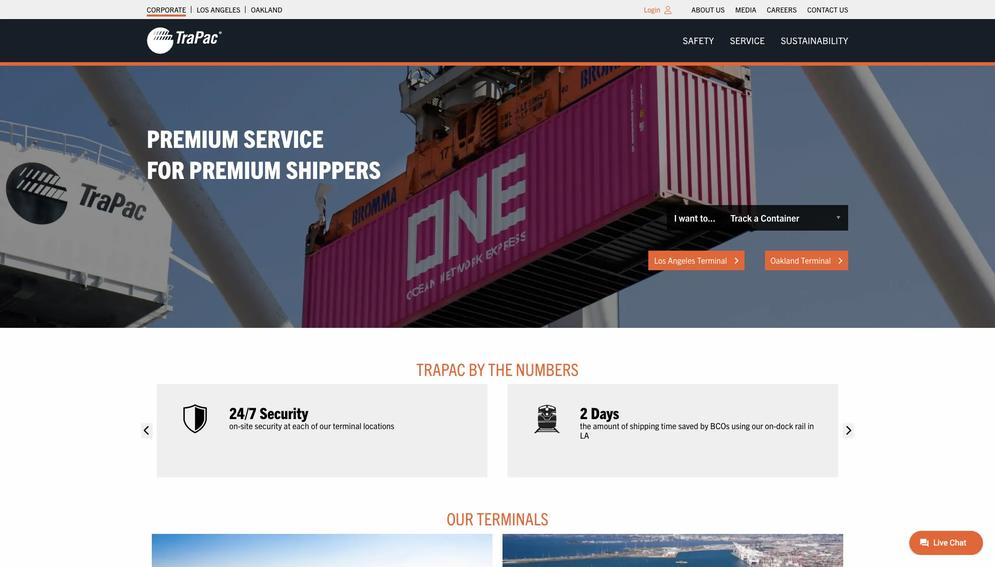 Task type: locate. For each thing, give the bounding box(es) containing it.
0 vertical spatial solid image
[[838, 257, 843, 265]]

oakland for oakland
[[251, 5, 283, 14]]

premium
[[147, 122, 239, 153], [189, 154, 281, 184]]

about us
[[692, 5, 725, 14]]

1 horizontal spatial of
[[622, 421, 629, 431]]

main content
[[137, 358, 859, 567]]

0 horizontal spatial los
[[197, 5, 209, 14]]

2 our from the left
[[753, 421, 764, 431]]

locations
[[364, 421, 395, 431]]

our
[[320, 421, 331, 431], [753, 421, 764, 431]]

solid image inside the "oakland terminal" link
[[838, 257, 843, 265]]

1 vertical spatial menu bar
[[675, 30, 857, 51]]

sustainability link
[[773, 30, 857, 51]]

2 on- from the left
[[766, 421, 777, 431]]

1 vertical spatial solid image
[[141, 423, 153, 438]]

trapac
[[417, 358, 466, 379]]

1 horizontal spatial us
[[840, 5, 849, 14]]

careers
[[767, 5, 797, 14]]

0 vertical spatial service
[[731, 35, 765, 46]]

2 of from the left
[[622, 421, 629, 431]]

solid image
[[734, 257, 739, 265], [141, 423, 153, 438]]

of right each
[[312, 421, 318, 431]]

0 vertical spatial solid image
[[734, 257, 739, 265]]

0 horizontal spatial of
[[312, 421, 318, 431]]

0 horizontal spatial oakland
[[251, 5, 283, 14]]

menu bar down careers
[[675, 30, 857, 51]]

us right contact
[[840, 5, 849, 14]]

0 horizontal spatial on-
[[230, 421, 241, 431]]

us right 'about'
[[716, 5, 725, 14]]

contact us
[[808, 5, 849, 14]]

1 vertical spatial oakland
[[771, 255, 800, 265]]

us for contact us
[[840, 5, 849, 14]]

terminal
[[698, 255, 728, 265], [802, 255, 831, 265]]

0 horizontal spatial our
[[320, 421, 331, 431]]

1 horizontal spatial our
[[753, 421, 764, 431]]

safety
[[683, 35, 715, 46]]

0 horizontal spatial service
[[244, 122, 324, 153]]

1 horizontal spatial solid image
[[734, 257, 739, 265]]

want
[[679, 212, 698, 224]]

1 horizontal spatial terminal
[[802, 255, 831, 265]]

service inside premium service for premium shippers
[[244, 122, 324, 153]]

terminals
[[477, 508, 549, 529]]

0 vertical spatial angeles
[[211, 5, 241, 14]]

media link
[[736, 3, 757, 17]]

1 vertical spatial solid image
[[843, 423, 854, 438]]

on-
[[230, 421, 241, 431], [766, 421, 777, 431]]

contact
[[808, 5, 838, 14]]

los angeles link
[[197, 3, 241, 17]]

0 vertical spatial los
[[197, 5, 209, 14]]

terminal
[[333, 421, 362, 431]]

on- inside 2 days the amount of shipping time saved by bcos using our on-dock rail in la
[[766, 421, 777, 431]]

the
[[581, 421, 592, 431]]

by
[[469, 358, 485, 379]]

service
[[731, 35, 765, 46], [244, 122, 324, 153]]

oakland terminal
[[771, 255, 833, 265]]

0 horizontal spatial angeles
[[211, 5, 241, 14]]

angeles down i
[[668, 255, 696, 265]]

0 vertical spatial oakland
[[251, 5, 283, 14]]

angeles
[[211, 5, 241, 14], [668, 255, 696, 265]]

bcos
[[711, 421, 730, 431]]

los
[[197, 5, 209, 14], [655, 255, 667, 265]]

our right 'using' on the right bottom
[[753, 421, 764, 431]]

solid image
[[838, 257, 843, 265], [843, 423, 854, 438]]

0 horizontal spatial terminal
[[698, 255, 728, 265]]

trapac by the numbers
[[417, 358, 579, 379]]

our left terminal
[[320, 421, 331, 431]]

1 vertical spatial angeles
[[668, 255, 696, 265]]

angeles left oakland link
[[211, 5, 241, 14]]

solid image right in
[[843, 423, 854, 438]]

of right amount
[[622, 421, 629, 431]]

careers link
[[767, 3, 797, 17]]

1 horizontal spatial angeles
[[668, 255, 696, 265]]

login link
[[644, 5, 661, 14]]

0 horizontal spatial us
[[716, 5, 725, 14]]

0 vertical spatial menu bar
[[687, 3, 854, 17]]

days
[[592, 402, 620, 422]]

1 horizontal spatial service
[[731, 35, 765, 46]]

1 of from the left
[[312, 421, 318, 431]]

dock
[[777, 421, 794, 431]]

1 horizontal spatial oakland
[[771, 255, 800, 265]]

oakland
[[251, 5, 283, 14], [771, 255, 800, 265]]

security
[[260, 402, 309, 422]]

los for los angeles
[[197, 5, 209, 14]]

light image
[[665, 6, 672, 14]]

corporate link
[[147, 3, 186, 17]]

in
[[808, 421, 815, 431]]

main content containing trapac by the numbers
[[137, 358, 859, 567]]

los angeles terminal
[[655, 255, 729, 265]]

us
[[716, 5, 725, 14], [840, 5, 849, 14]]

premium service for premium shippers
[[147, 122, 381, 184]]

1 our from the left
[[320, 421, 331, 431]]

2 terminal from the left
[[802, 255, 831, 265]]

1 horizontal spatial on-
[[766, 421, 777, 431]]

contact us link
[[808, 3, 849, 17]]

service link
[[723, 30, 773, 51]]

los angeles terminal link
[[649, 251, 745, 270]]

1 terminal from the left
[[698, 255, 728, 265]]

1 vertical spatial service
[[244, 122, 324, 153]]

menu bar
[[687, 3, 854, 17], [675, 30, 857, 51]]

of
[[312, 421, 318, 431], [622, 421, 629, 431]]

on- left security
[[230, 421, 241, 431]]

1 on- from the left
[[230, 421, 241, 431]]

our terminals
[[447, 508, 549, 529]]

solid image right 'oakland terminal'
[[838, 257, 843, 265]]

of inside 2 days the amount of shipping time saved by bcos using our on-dock rail in la
[[622, 421, 629, 431]]

menu bar up service link
[[687, 3, 854, 17]]

1 vertical spatial los
[[655, 255, 667, 265]]

los for los angeles terminal
[[655, 255, 667, 265]]

1 us from the left
[[716, 5, 725, 14]]

2 us from the left
[[840, 5, 849, 14]]

on- left rail
[[766, 421, 777, 431]]

1 horizontal spatial los
[[655, 255, 667, 265]]



Task type: vqa. For each thing, say whether or not it's contained in the screenshot.
our to the left
yes



Task type: describe. For each thing, give the bounding box(es) containing it.
1 vertical spatial premium
[[189, 154, 281, 184]]

numbers
[[516, 358, 579, 379]]

each
[[293, 421, 310, 431]]

for
[[147, 154, 184, 184]]

24/7
[[230, 402, 257, 422]]

shippers
[[286, 154, 381, 184]]

i
[[675, 212, 677, 224]]

by
[[701, 421, 709, 431]]

0 vertical spatial premium
[[147, 122, 239, 153]]

los angeles
[[197, 5, 241, 14]]

our inside 2 days the amount of shipping time saved by bcos using our on-dock rail in la
[[753, 421, 764, 431]]

media
[[736, 5, 757, 14]]

our
[[447, 508, 474, 529]]

corporate image
[[147, 27, 222, 55]]

rail
[[796, 421, 807, 431]]

oakland terminal link
[[765, 251, 849, 270]]

solid image inside los angeles terminal link
[[734, 257, 739, 265]]

i want to...
[[675, 212, 716, 224]]

corporate
[[147, 5, 186, 14]]

safety link
[[675, 30, 723, 51]]

menu bar containing about us
[[687, 3, 854, 17]]

sustainability
[[781, 35, 849, 46]]

oakland link
[[251, 3, 283, 17]]

24/7 security on-site security at each of our terminal locations
[[230, 402, 395, 431]]

amount
[[594, 421, 620, 431]]

2 days the amount of shipping time saved by bcos using our on-dock rail in la
[[581, 402, 815, 440]]

the
[[488, 358, 513, 379]]

using
[[732, 421, 751, 431]]

of inside 24/7 security on-site security at each of our terminal locations
[[312, 421, 318, 431]]

saved
[[679, 421, 699, 431]]

about
[[692, 5, 715, 14]]

menu bar containing safety
[[675, 30, 857, 51]]

shipping
[[630, 421, 660, 431]]

2
[[581, 402, 588, 422]]

about us link
[[692, 3, 725, 17]]

angeles for los angeles
[[211, 5, 241, 14]]

time
[[662, 421, 677, 431]]

security
[[255, 421, 282, 431]]

la
[[581, 430, 590, 440]]

oakland for oakland terminal
[[771, 255, 800, 265]]

at
[[284, 421, 291, 431]]

us for about us
[[716, 5, 725, 14]]

on- inside 24/7 security on-site security at each of our terminal locations
[[230, 421, 241, 431]]

0 horizontal spatial solid image
[[141, 423, 153, 438]]

to...
[[701, 212, 716, 224]]

site
[[241, 421, 253, 431]]

our inside 24/7 security on-site security at each of our terminal locations
[[320, 421, 331, 431]]

angeles for los angeles terminal
[[668, 255, 696, 265]]

login
[[644, 5, 661, 14]]



